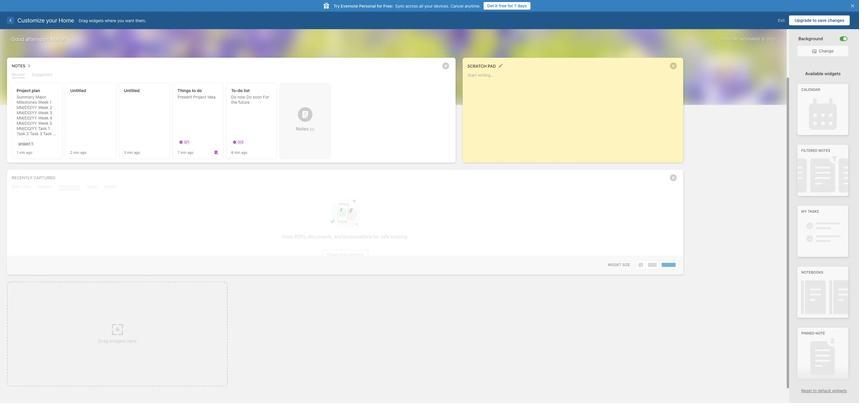 Task type: locate. For each thing, give the bounding box(es) containing it.
upgrade
[[795, 18, 812, 23]]

to right 'reset'
[[814, 389, 817, 393]]

1 vertical spatial your
[[46, 17, 57, 24]]

want
[[125, 18, 134, 23]]

thursday,
[[721, 37, 740, 41]]

pinned
[[802, 331, 815, 336]]

0 vertical spatial your
[[425, 3, 433, 8]]

anytime.
[[465, 3, 481, 8]]

to left save
[[813, 18, 817, 23]]

widget size small image
[[639, 263, 643, 267]]

upgrade to save changes button
[[790, 15, 850, 25]]

0 vertical spatial drag
[[79, 18, 88, 23]]

tasks
[[808, 210, 819, 214]]

all
[[419, 3, 424, 8]]

7
[[515, 3, 517, 8]]

remove image
[[668, 172, 680, 184]]

widgets
[[89, 18, 104, 23], [825, 71, 841, 76], [110, 339, 126, 344], [833, 389, 847, 393]]

customize
[[18, 17, 45, 24]]

1 horizontal spatial remove image
[[668, 60, 680, 72]]

widget
[[608, 263, 622, 267]]

16,
[[761, 37, 766, 41]]

drag right home
[[79, 18, 88, 23]]

remove image
[[440, 60, 452, 72], [668, 60, 680, 72]]

0 horizontal spatial remove image
[[440, 60, 452, 72]]

reset to default widgets button
[[802, 389, 847, 393]]

my
[[802, 210, 807, 214]]

free
[[499, 3, 507, 8]]

size
[[623, 263, 630, 267]]

free:
[[384, 3, 393, 8]]

your
[[425, 3, 433, 8], [46, 17, 57, 24]]

2 for from the left
[[377, 3, 383, 8]]

you
[[117, 18, 124, 23]]

1 for from the left
[[508, 3, 513, 8]]

pinned note
[[802, 331, 826, 336]]

your right all
[[425, 3, 433, 8]]

reset to default widgets
[[802, 389, 847, 393]]

0 horizontal spatial drag
[[79, 18, 88, 23]]

scratch
[[468, 64, 487, 68]]

to for upgrade
[[813, 18, 817, 23]]

1 horizontal spatial for
[[508, 3, 513, 8]]

2023
[[767, 37, 776, 41]]

change
[[819, 48, 834, 53]]

devices.
[[434, 3, 450, 8]]

filtered
[[802, 149, 818, 153]]

to
[[813, 18, 817, 23], [814, 389, 817, 393]]

good
[[11, 36, 24, 42]]

home
[[59, 17, 74, 24]]

note
[[816, 331, 826, 336]]

it
[[495, 3, 498, 8]]

widgets left "where" on the left top of page
[[89, 18, 104, 23]]

my tasks
[[802, 210, 819, 214]]

scratch pad button
[[468, 62, 496, 70]]

get it free for 7 days button
[[484, 2, 531, 10]]

1 horizontal spatial drag
[[98, 339, 108, 344]]

get
[[487, 3, 494, 8]]

for left 7
[[508, 3, 513, 8]]

upgrade to save changes
[[795, 18, 845, 23]]

widget size medium image
[[648, 263, 657, 267]]

0 horizontal spatial your
[[46, 17, 57, 24]]

1 vertical spatial to
[[814, 389, 817, 393]]

your left home
[[46, 17, 57, 24]]

0 horizontal spatial for
[[377, 3, 383, 8]]

drag left the here
[[98, 339, 108, 344]]

scratch pad
[[468, 64, 496, 68]]

for inside button
[[508, 3, 513, 8]]

to inside upgrade to save changes button
[[813, 18, 817, 23]]

widgets right available
[[825, 71, 841, 76]]

for
[[508, 3, 513, 8], [377, 3, 383, 8]]

here
[[127, 339, 137, 344]]

drag
[[79, 18, 88, 23], [98, 339, 108, 344]]

calendar
[[802, 88, 821, 92]]

default
[[818, 389, 832, 393]]

0 vertical spatial to
[[813, 18, 817, 23]]

change button
[[798, 46, 849, 56]]

2 remove image from the left
[[668, 60, 680, 72]]

for for 7
[[508, 3, 513, 8]]

for left free:
[[377, 3, 383, 8]]

changes
[[828, 18, 845, 23]]

background
[[799, 36, 824, 41]]

1 vertical spatial drag
[[98, 339, 108, 344]]

widgets left the here
[[110, 339, 126, 344]]



Task type: describe. For each thing, give the bounding box(es) containing it.
notebooks
[[802, 270, 824, 275]]

for for free:
[[377, 3, 383, 8]]

try evernote personal for free: sync across all your devices. cancel anytime.
[[334, 3, 481, 8]]

days
[[518, 3, 527, 8]]

maria!
[[51, 36, 65, 42]]

try
[[334, 3, 340, 8]]

background image
[[844, 37, 847, 40]]

widget size
[[608, 263, 630, 267]]

exit
[[778, 18, 785, 23]]

available widgets
[[806, 71, 841, 76]]

1 horizontal spatial your
[[425, 3, 433, 8]]

thursday, november 16, 2023
[[721, 37, 776, 41]]

widgets for drag widgets here
[[110, 339, 126, 344]]

available
[[806, 71, 824, 76]]

drag for drag widgets where you want them.
[[79, 18, 88, 23]]

personal
[[359, 3, 376, 8]]

exit button
[[774, 15, 790, 25]]

across
[[406, 3, 418, 8]]

evernote
[[341, 3, 358, 8]]

pad
[[488, 64, 496, 68]]

get it free for 7 days
[[487, 3, 527, 8]]

drag widgets where you want them.
[[79, 18, 146, 23]]

sync
[[395, 3, 405, 8]]

1 remove image from the left
[[440, 60, 452, 72]]

drag for drag widgets here
[[98, 339, 108, 344]]

widgets for available widgets
[[825, 71, 841, 76]]

widget size large image
[[662, 263, 676, 267]]

save
[[818, 18, 827, 23]]

november
[[741, 37, 760, 41]]

cancel
[[451, 3, 464, 8]]

edit widget title image
[[499, 64, 503, 68]]

customize your home
[[18, 17, 74, 24]]

drag widgets here
[[98, 339, 137, 344]]

afternoon,
[[25, 36, 50, 42]]

to for reset
[[814, 389, 817, 393]]

filtered notes
[[802, 149, 831, 153]]

notes
[[819, 149, 831, 153]]

widgets for drag widgets where you want them.
[[89, 18, 104, 23]]

them.
[[135, 18, 146, 23]]

good afternoon, maria!
[[11, 36, 65, 42]]

reset
[[802, 389, 812, 393]]

widgets right the default
[[833, 389, 847, 393]]

where
[[105, 18, 116, 23]]



Task type: vqa. For each thing, say whether or not it's contained in the screenshot.
for related to 7
yes



